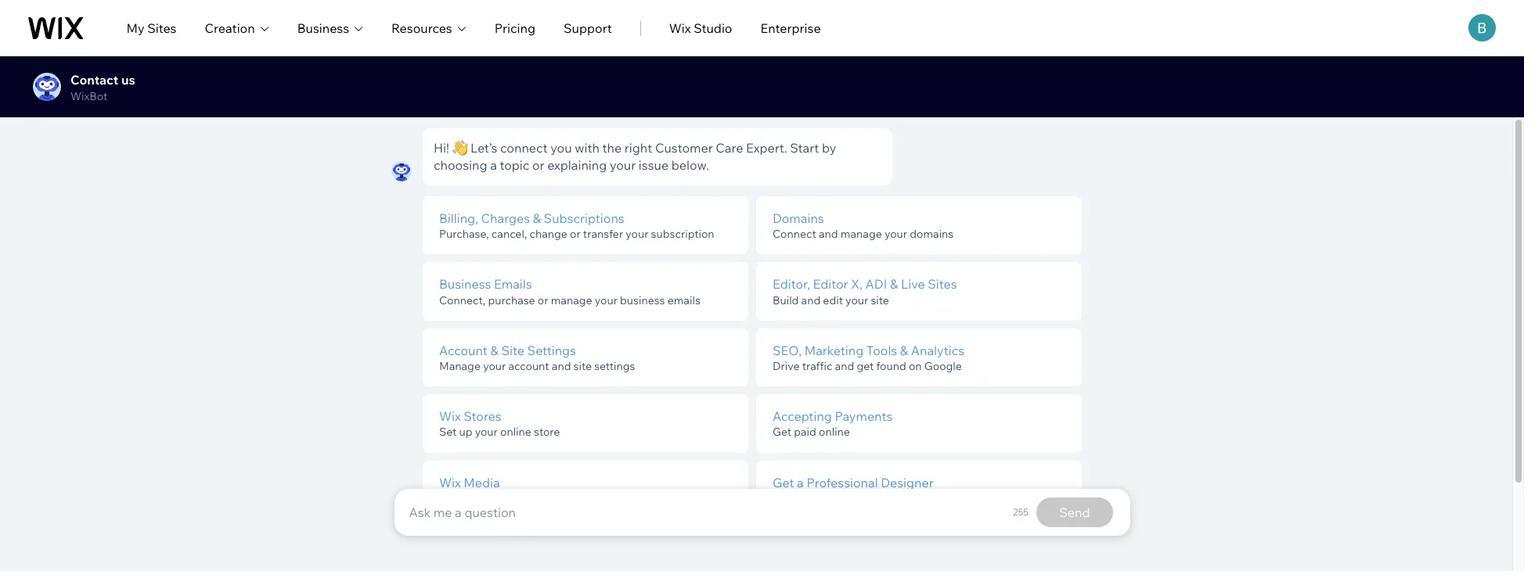 Task type: locate. For each thing, give the bounding box(es) containing it.
sites
[[147, 20, 177, 36]]

my
[[126, 20, 144, 36]]

wix studio link
[[669, 18, 732, 37]]

resources
[[392, 20, 452, 36]]

business
[[297, 20, 349, 36]]

support
[[564, 20, 612, 36]]

creation
[[205, 20, 255, 36]]

resources button
[[392, 18, 466, 37]]

wix studio
[[669, 20, 732, 36]]



Task type: describe. For each thing, give the bounding box(es) containing it.
wix
[[669, 20, 691, 36]]

studio
[[694, 20, 732, 36]]

support link
[[564, 18, 612, 37]]

enterprise
[[761, 20, 821, 36]]

pricing
[[495, 20, 536, 36]]

business button
[[297, 18, 363, 37]]

my sites link
[[126, 18, 177, 37]]

enterprise link
[[761, 18, 821, 37]]

profile image image
[[1469, 14, 1496, 41]]

creation button
[[205, 18, 269, 37]]

my sites
[[126, 20, 177, 36]]

pricing link
[[495, 18, 536, 37]]



Task type: vqa. For each thing, say whether or not it's contained in the screenshot.
to to the middle
no



